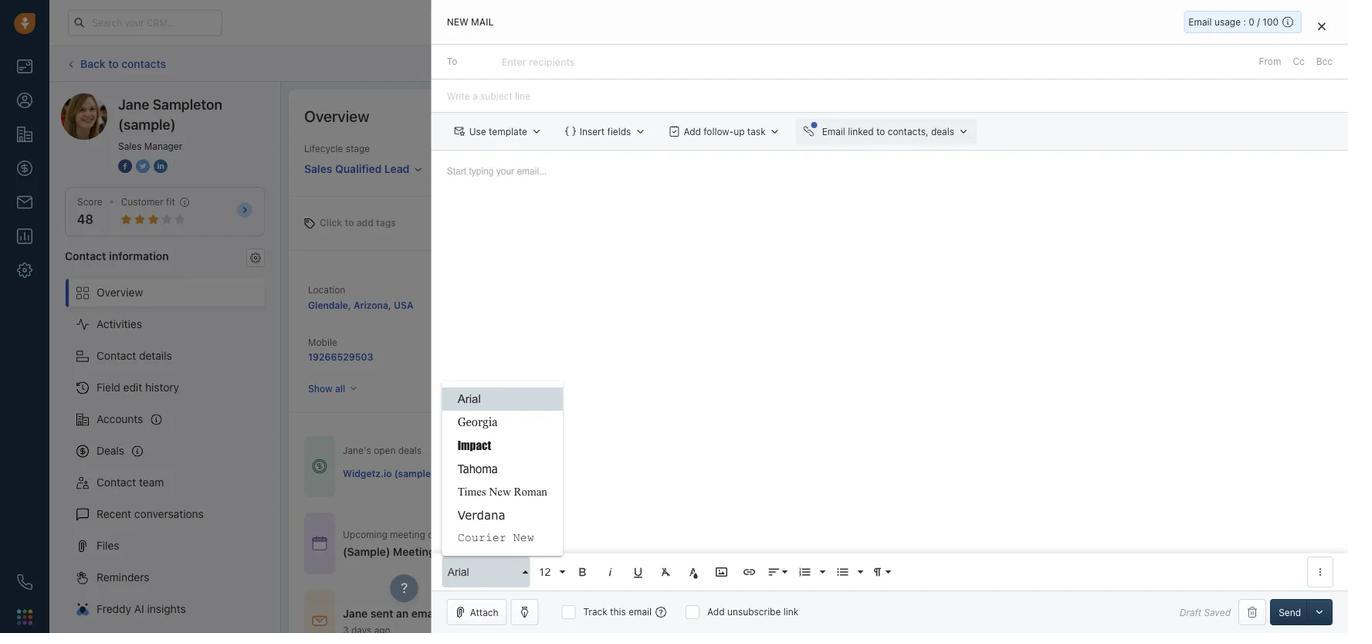 Task type: locate. For each thing, give the bounding box(es) containing it.
qualified
[[335, 162, 382, 175]]

details for view details
[[973, 538, 1002, 549]]

draft saved
[[1180, 607, 1231, 618]]

status
[[459, 143, 487, 154]]

arial up georgia at the left
[[458, 393, 481, 405]]

contact down 'activities'
[[97, 350, 136, 362]]

0 vertical spatial contact
[[65, 249, 106, 262]]

1 horizontal spatial 2023
[[642, 529, 665, 540]]

stage
[[346, 143, 370, 154]]

sales up facebook circled icon
[[118, 141, 142, 151]]

Enter recipients text field
[[502, 50, 578, 74]]

add inside button
[[1225, 58, 1242, 69]]

2023 left at
[[642, 529, 665, 540]]

history
[[145, 381, 179, 394]]

up
[[734, 126, 745, 137]]

arial button
[[442, 557, 530, 588]]

bcc
[[1317, 56, 1333, 67]]

deal down 0
[[1245, 58, 1264, 69]]

contact down the 48
[[65, 249, 106, 262]]

sales down lifecycle
[[304, 162, 332, 175]]

attach button
[[447, 599, 507, 626]]

1 horizontal spatial deal
[[1245, 58, 1264, 69]]

jane
[[118, 96, 149, 112], [343, 607, 368, 620]]

0 vertical spatial overview
[[304, 107, 370, 125]]

sent
[[371, 607, 393, 620]]

details right view
[[973, 538, 1002, 549]]

(sample) down open
[[394, 468, 435, 479]]

dialog
[[432, 0, 1348, 633]]

from
[[523, 529, 543, 540]]

1 vertical spatial jane
[[343, 607, 368, 620]]

linked
[[848, 126, 874, 137]]

insert fields button
[[557, 118, 654, 145]]

follow-
[[704, 126, 734, 137]]

new down tahoma link
[[489, 485, 511, 498]]

cc
[[1293, 56, 1305, 67]]

1 horizontal spatial sales
[[304, 162, 332, 175]]

email usage : 0 / 100
[[1189, 17, 1279, 27]]

0 vertical spatial email
[[1189, 17, 1212, 27]]

1 vertical spatial add
[[684, 126, 701, 137]]

recent
[[97, 508, 131, 521]]

roman
[[514, 485, 547, 498]]

contact team
[[97, 476, 164, 489]]

email
[[1189, 17, 1212, 27], [822, 126, 846, 137]]

new
[[447, 17, 469, 27], [526, 165, 545, 176], [489, 485, 511, 498], [513, 532, 534, 545]]

0
[[1249, 17, 1255, 27]]

customer fit
[[121, 197, 175, 207]]

0 vertical spatial sales
[[118, 141, 142, 151]]

1 vertical spatial contact
[[97, 350, 136, 362]]

1 vertical spatial deals
[[398, 445, 422, 456]]

0 vertical spatial details
[[139, 350, 172, 362]]

0 horizontal spatial email
[[412, 607, 439, 620]]

arial
[[458, 393, 481, 405], [448, 566, 469, 578]]

overview up lifecycle stage at top
[[304, 107, 370, 125]]

from
[[1259, 56, 1282, 67]]

jane inside jane sampleton (sample)
[[118, 96, 149, 112]]

insert link (⌘k) image
[[743, 565, 757, 579]]

2 vertical spatial contact
[[97, 476, 136, 489]]

jane down contacts at the left top
[[118, 96, 149, 112]]

1 vertical spatial deal
[[582, 546, 604, 558]]

new down template
[[526, 165, 545, 176]]

0 horizontal spatial (sample)
[[118, 116, 176, 132]]

jane for jane sent an email
[[343, 607, 368, 620]]

0 horizontal spatial jane
[[118, 96, 149, 112]]

arial inside dropdown button
[[448, 566, 469, 578]]

facebook circled image
[[118, 158, 132, 174]]

contact for contact team
[[97, 476, 136, 489]]

show
[[308, 383, 333, 394]]

email inside email linked to contacts, deals button
[[822, 126, 846, 137]]

sales for sales qualified lead
[[304, 162, 332, 175]]

12
[[539, 566, 551, 578]]

0 horizontal spatial overview
[[97, 286, 143, 299]]

1 vertical spatial details
[[973, 538, 1002, 549]]

add left from
[[1225, 58, 1242, 69]]

details
[[139, 350, 172, 362], [973, 538, 1002, 549]]

paragraph format image
[[871, 565, 885, 579]]

deals right open
[[398, 445, 422, 456]]

fields
[[607, 126, 631, 137]]

sales for sales manager
[[118, 141, 142, 151]]

send
[[1279, 607, 1301, 618]]

clear formatting image
[[659, 565, 673, 579]]

application
[[432, 151, 1348, 591]]

1 horizontal spatial jane
[[343, 607, 368, 620]]

arial down final on the left
[[448, 566, 469, 578]]

unordered list image
[[836, 565, 850, 579]]

add deal button
[[1202, 51, 1271, 77]]

at
[[668, 529, 676, 540]]

add left follow-
[[684, 126, 701, 137]]

meeting
[[393, 546, 435, 558]]

upcoming
[[343, 529, 387, 540]]

courier new link
[[442, 527, 563, 550]]

1 horizontal spatial nov,
[[621, 529, 640, 540]]

nov,
[[476, 529, 495, 540], [621, 529, 640, 540]]

1 vertical spatial sales
[[304, 162, 332, 175]]

cell
[[501, 458, 659, 489]]

jane left sent
[[343, 607, 368, 620]]

0 vertical spatial add
[[1225, 58, 1242, 69]]

0 vertical spatial deal
[[1245, 58, 1264, 69]]

close image
[[1318, 22, 1326, 31]]

email right an
[[412, 607, 439, 620]]

details up history
[[139, 350, 172, 362]]

to right linked
[[877, 126, 885, 137]]

0 horizontal spatial details
[[139, 350, 172, 362]]

container_wx8msf4aqz5i3rn1 image
[[312, 459, 327, 474], [312, 536, 327, 551], [605, 547, 616, 557], [312, 614, 327, 629]]

email right this
[[629, 607, 652, 617]]

0 horizontal spatial email
[[822, 126, 846, 137]]

0 horizontal spatial 2023
[[498, 529, 521, 540]]

linkedin circled image
[[154, 158, 168, 174]]

1 horizontal spatial email
[[1189, 17, 1212, 27]]

1 vertical spatial (sample)
[[394, 468, 435, 479]]

0 horizontal spatial sales
[[118, 141, 142, 151]]

to
[[447, 56, 457, 67]]

final
[[446, 546, 468, 558]]

overview up 'activities'
[[97, 286, 143, 299]]

1 horizontal spatial add
[[707, 607, 725, 617]]

0 vertical spatial deals
[[931, 126, 955, 137]]

add left the unsubscribe
[[707, 607, 725, 617]]

location
[[308, 284, 346, 295]]

georgia
[[458, 416, 498, 429]]

usage
[[1215, 17, 1241, 27]]

2 nov, from the left
[[621, 529, 640, 540]]

2 horizontal spatial add
[[1225, 58, 1242, 69]]

:
[[1244, 17, 1247, 27]]

contact up recent at the left bottom
[[97, 476, 136, 489]]

insights
[[147, 603, 186, 616]]

fit
[[166, 197, 175, 207]]

open
[[374, 445, 396, 456]]

task
[[748, 126, 766, 137]]

email left linked
[[822, 126, 846, 137]]

Write a subject line text field
[[432, 80, 1348, 112]]

widgetz.io (sample) row
[[343, 458, 974, 489]]

2023 down verdana link
[[498, 529, 521, 540]]

0 horizontal spatial deals
[[398, 445, 422, 456]]

0 horizontal spatial add
[[684, 126, 701, 137]]

0 vertical spatial arial
[[458, 393, 481, 405]]

georgia link
[[442, 411, 563, 434]]

(sample) inside row
[[394, 468, 435, 479]]

tahoma link
[[442, 457, 563, 480]]

0 horizontal spatial nov,
[[476, 529, 495, 540]]

1 vertical spatial overview
[[97, 286, 143, 299]]

13
[[463, 529, 473, 540]]

nov, right 13
[[476, 529, 495, 540]]

add unsubscribe link
[[707, 607, 799, 617]]

email inside dialog
[[629, 607, 652, 617]]

team
[[139, 476, 164, 489]]

email left usage at the top right of page
[[1189, 17, 1212, 27]]

twitter circled image
[[136, 158, 150, 174]]

all
[[335, 383, 345, 394]]

customer
[[121, 197, 164, 207]]

nov, right '15'
[[621, 529, 640, 540]]

deal down wed
[[582, 546, 604, 558]]

to
[[108, 57, 119, 70], [877, 126, 885, 137], [345, 217, 354, 228], [574, 529, 583, 540]]

0 vertical spatial jane
[[118, 96, 149, 112]]

this
[[610, 607, 626, 617]]

1 vertical spatial arial
[[448, 566, 469, 578]]

1 horizontal spatial details
[[973, 538, 1002, 549]]

(sample) up sales manager
[[118, 116, 176, 132]]

contact
[[65, 249, 106, 262], [97, 350, 136, 362], [97, 476, 136, 489]]

1 vertical spatial email
[[822, 126, 846, 137]]

view details
[[949, 538, 1002, 549]]

deals right contacts,
[[931, 126, 955, 137]]

0 vertical spatial (sample)
[[118, 116, 176, 132]]

23:30
[[546, 529, 572, 540]]

1 horizontal spatial email
[[629, 607, 652, 617]]

italic (⌘i) image
[[604, 565, 618, 579]]

container_wx8msf4aqz5i3rn1 image left sent
[[312, 614, 327, 629]]

to inside button
[[877, 126, 885, 137]]

courier
[[458, 532, 506, 545]]

(sample)
[[118, 116, 176, 132], [394, 468, 435, 479]]

/
[[1258, 17, 1260, 27]]

contact details
[[97, 350, 172, 362]]

0 horizontal spatial deal
[[582, 546, 604, 558]]

bold (⌘b) image
[[576, 565, 590, 579]]

contact for contact details
[[97, 350, 136, 362]]

deals
[[931, 126, 955, 137], [398, 445, 422, 456]]

usa
[[394, 300, 414, 310]]

new mail
[[447, 17, 494, 27]]

add follow-up task
[[684, 126, 766, 137]]

1 horizontal spatial deals
[[931, 126, 955, 137]]

2 vertical spatial add
[[707, 607, 725, 617]]

1 horizontal spatial (sample)
[[394, 468, 435, 479]]



Task type: describe. For each thing, give the bounding box(es) containing it.
mobile 19266529503
[[308, 337, 373, 362]]

new up about
[[513, 532, 534, 545]]

email for email linked to contacts, deals
[[822, 126, 846, 137]]

tags
[[376, 217, 396, 228]]

back to contacts
[[80, 57, 166, 70]]

new left the mail at top left
[[447, 17, 469, 27]]

48 button
[[77, 212, 93, 227]]

freddy ai insights
[[97, 603, 186, 616]]

Search your CRM... text field
[[68, 10, 222, 36]]

information
[[109, 249, 169, 262]]

(sample)
[[343, 546, 390, 558]]

new link
[[459, 161, 603, 180]]

arial link
[[442, 388, 563, 411]]

contact information
[[65, 249, 169, 262]]

1 nov, from the left
[[476, 529, 495, 540]]

view
[[949, 538, 970, 549]]

saved
[[1205, 607, 1231, 618]]

send button
[[1271, 599, 1310, 626]]

manager
[[144, 141, 182, 151]]

arizona,
[[354, 300, 391, 310]]

about
[[529, 546, 559, 558]]

customize overview
[[1229, 110, 1317, 121]]

-
[[438, 546, 443, 558]]

edit
[[123, 381, 142, 394]]

view details link
[[942, 529, 1010, 558]]

verdana link
[[442, 504, 563, 527]]

track
[[584, 607, 608, 617]]

to left wed
[[574, 529, 583, 540]]

container_wx8msf4aqz5i3rn1 image left upcoming
[[312, 536, 327, 551]]

details for contact details
[[139, 350, 172, 362]]

deal inside button
[[1245, 58, 1264, 69]]

link
[[784, 607, 799, 617]]

click to add tags
[[320, 217, 396, 228]]

15
[[608, 529, 618, 540]]

meeting
[[390, 529, 425, 540]]

to right the back in the top left of the page
[[108, 57, 119, 70]]

contacts,
[[888, 126, 929, 137]]

dialog containing impact
[[432, 0, 1348, 633]]

to left add
[[345, 217, 354, 228]]

courier new
[[458, 532, 534, 545]]

add
[[357, 217, 374, 228]]

customize
[[1229, 110, 1275, 121]]

tahoma
[[458, 462, 498, 476]]

add deal
[[1225, 58, 1264, 69]]

container_wx8msf4aqz5i3rn1 image down '15'
[[605, 547, 616, 557]]

attach
[[470, 607, 499, 618]]

00:00
[[679, 529, 705, 540]]

jane for jane sampleton (sample)
[[118, 96, 149, 112]]

reminders
[[97, 571, 149, 584]]

sampleton
[[153, 96, 222, 112]]

email for email usage : 0 / 100
[[1189, 17, 1212, 27]]

sales manager
[[118, 141, 182, 151]]

impact
[[458, 439, 491, 453]]

lifecycle
[[304, 143, 343, 154]]

activities
[[97, 318, 142, 331]]

draft
[[1180, 607, 1202, 618]]

container_wx8msf4aqz5i3rn1 image left widgetz.io
[[312, 459, 327, 474]]

add for add follow-up task
[[684, 126, 701, 137]]

insert fields
[[580, 126, 631, 137]]

times new roman link
[[442, 480, 563, 504]]

(sample) inside jane sampleton (sample)
[[118, 116, 176, 132]]

impact link
[[442, 434, 563, 457]]

field
[[97, 381, 120, 394]]

jane's open deals
[[343, 445, 422, 456]]

add for add deal
[[1225, 58, 1242, 69]]

times
[[458, 485, 486, 498]]

glendale, arizona, usa link
[[308, 300, 414, 310]]

use
[[469, 126, 486, 137]]

add for add unsubscribe link
[[707, 607, 725, 617]]

wed
[[586, 529, 605, 540]]

cell inside widgetz.io (sample) row
[[501, 458, 659, 489]]

an
[[396, 607, 409, 620]]

application containing impact
[[432, 151, 1348, 591]]

2 2023 from the left
[[642, 529, 665, 540]]

19266529503
[[308, 352, 373, 362]]

mon
[[442, 529, 461, 540]]

48
[[77, 212, 93, 227]]

the
[[562, 546, 579, 558]]

glendale,
[[308, 300, 351, 310]]

conversations
[[134, 508, 204, 521]]

jane sent an email
[[343, 607, 439, 620]]

verdana
[[458, 508, 505, 522]]

ai
[[134, 603, 144, 616]]

freshworks switcher image
[[17, 610, 32, 625]]

(sample) meeting - final discussion about the deal
[[343, 546, 604, 558]]

deals inside button
[[931, 126, 955, 137]]

click
[[320, 217, 342, 228]]

mng settings image
[[250, 252, 261, 263]]

unsubscribe
[[727, 607, 781, 617]]

ordered list image
[[798, 565, 812, 579]]

1 2023 from the left
[[498, 529, 521, 540]]

insert image (⌘p) image
[[715, 565, 729, 579]]

12 button
[[533, 557, 567, 588]]

deals
[[97, 445, 124, 457]]

upcoming meeting on mon 13 nov, 2023 from 23:30 to wed 15 nov, 2023 at 00:00
[[343, 529, 705, 540]]

align image
[[767, 565, 781, 579]]

discussion
[[471, 546, 527, 558]]

customize overview button
[[1206, 105, 1325, 127]]

email image
[[1196, 16, 1206, 29]]

100
[[1263, 17, 1279, 27]]

1 horizontal spatial overview
[[304, 107, 370, 125]]

widgetz.io
[[343, 468, 392, 479]]

phone image
[[17, 575, 32, 590]]

freddy
[[97, 603, 131, 616]]

lead
[[385, 162, 410, 175]]

contact for contact information
[[65, 249, 106, 262]]

text color image
[[687, 565, 701, 579]]

phone element
[[9, 567, 40, 598]]

score
[[77, 197, 102, 207]]

email linked to contacts, deals
[[822, 126, 955, 137]]

email linked to contacts, deals button
[[796, 118, 977, 145]]

underline (⌘u) image
[[632, 565, 645, 579]]

field edit history
[[97, 381, 179, 394]]



Task type: vqa. For each thing, say whether or not it's contained in the screenshot.
: in the top right of the page
yes



